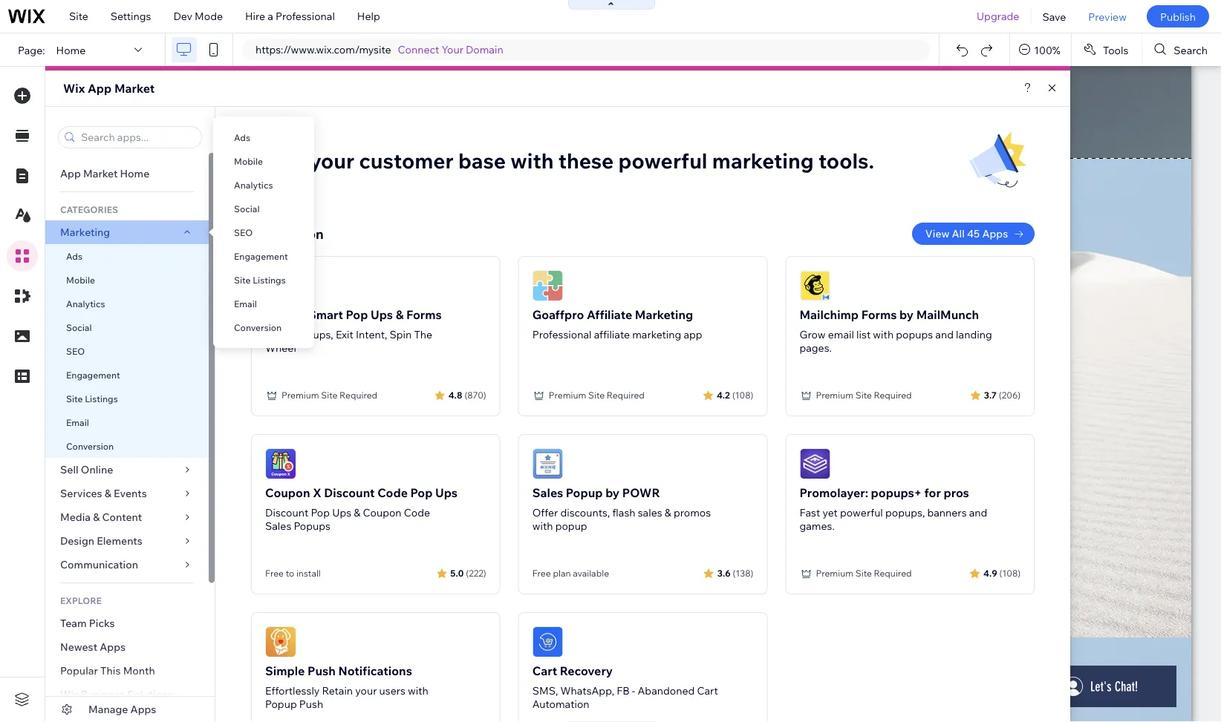 Task type: vqa. For each thing, say whether or not it's contained in the screenshot.
Email to the middle
yes



Task type: locate. For each thing, give the bounding box(es) containing it.
forms up list
[[861, 308, 897, 322]]

0 vertical spatial listings
[[253, 274, 286, 286]]

conversion
[[251, 225, 324, 242], [234, 322, 282, 333], [66, 441, 114, 452]]

Search apps... field
[[77, 127, 197, 148]]

1 horizontal spatial engagement link
[[213, 244, 314, 268]]

social for social link corresponding to analytics link for mobile link related to right conversion link site listings link
[[234, 203, 260, 214]]

free left to
[[265, 568, 284, 579]]

site listings link
[[213, 268, 314, 292], [45, 387, 209, 411]]

ads link for mobile link related to right conversion link site listings link
[[213, 126, 314, 149]]

forms up the
[[406, 308, 442, 322]]

premium down games.
[[816, 568, 853, 579]]

1 horizontal spatial pop
[[346, 308, 368, 322]]

ads link
[[213, 126, 314, 149], [45, 244, 209, 268]]

intent,
[[356, 328, 387, 341]]

market up categories
[[83, 167, 118, 180]]

with down offer on the left bottom
[[532, 520, 553, 533]]

0 vertical spatial push
[[308, 664, 336, 679]]

email left poptin: smart pop ups & forms logo
[[234, 298, 257, 309]]

promolayer: popups+ for pros logo image
[[800, 449, 831, 480]]

conversion up wheel
[[234, 322, 282, 333]]

1 horizontal spatial coupon
[[363, 507, 402, 520]]

1 vertical spatial powerful
[[840, 507, 883, 520]]

mailchimp forms by mailmunch grow email list with popups and landing pages.
[[800, 308, 992, 355]]

smart
[[308, 308, 343, 322]]

analytics link for mobile link related to right conversion link site listings link
[[213, 173, 314, 197]]

0 vertical spatial popup
[[566, 486, 603, 501]]

free for sales popup by powr
[[532, 568, 551, 579]]

4.9
[[983, 568, 997, 579]]

1 horizontal spatial forms
[[861, 308, 897, 322]]

site listings for site listings link for leftmost conversion link
[[66, 393, 118, 404]]

1 horizontal spatial email
[[234, 298, 257, 309]]

email link up wheel
[[213, 292, 314, 316]]

0 horizontal spatial ups
[[332, 507, 351, 520]]

2 forms from the left
[[861, 308, 897, 322]]

1 vertical spatial discount
[[265, 507, 308, 520]]

conversion for mobile link for site listings link for leftmost conversion link analytics link
[[66, 441, 114, 452]]

1 horizontal spatial site listings
[[234, 274, 286, 286]]

premium site required down exit
[[282, 390, 377, 401]]

sales inside sales popup by powr offer discounts, flash sales & promos with popup
[[532, 486, 563, 501]]

seo link for social link for mobile link for site listings link for leftmost conversion link analytics link
[[45, 339, 209, 363]]

0 vertical spatial marketing
[[251, 125, 315, 142]]

required for email
[[874, 390, 912, 401]]

premium site required for popups+
[[816, 568, 912, 579]]

1 horizontal spatial social link
[[213, 197, 314, 221]]

hire a professional
[[245, 10, 335, 23]]

sales left popups
[[265, 520, 291, 533]]

popup up discounts,
[[566, 486, 603, 501]]

connect
[[398, 43, 439, 56]]

push
[[308, 664, 336, 679], [299, 698, 323, 711]]

1 vertical spatial social
[[66, 322, 92, 333]]

with
[[510, 147, 554, 173], [873, 328, 894, 341], [532, 520, 553, 533], [408, 685, 428, 698]]

grow inside marketing grow your customer base with these powerful marketing tools.
[[251, 147, 305, 173]]

0 vertical spatial wix
[[63, 81, 85, 96]]

seo
[[234, 227, 253, 238], [66, 346, 85, 357]]

premium site required
[[282, 390, 377, 401], [549, 390, 645, 401], [816, 390, 912, 401], [816, 568, 912, 579]]

publish
[[1160, 10, 1196, 23]]

forms inside poptin: smart pop ups & forms email popups, exit intent, spin the wheel
[[406, 308, 442, 322]]

1 horizontal spatial powerful
[[840, 507, 883, 520]]

manage apps button
[[45, 697, 215, 723]]

2 vertical spatial pop
[[311, 507, 330, 520]]

1 horizontal spatial free
[[532, 568, 551, 579]]

email up sell
[[66, 417, 89, 428]]

powerful inside promolayer: popups+ for pros fast yet powerful popups, banners and games.
[[840, 507, 883, 520]]

notifications
[[338, 664, 412, 679]]

explore
[[60, 595, 102, 606]]

0 vertical spatial engagement link
[[213, 244, 314, 268]]

home down search apps... field
[[120, 167, 150, 180]]

sales
[[532, 486, 563, 501], [265, 520, 291, 533]]

by up flash
[[605, 486, 620, 501]]

1 horizontal spatial ups
[[371, 308, 393, 322]]

1 horizontal spatial sales
[[532, 486, 563, 501]]

market
[[114, 81, 155, 96], [83, 167, 118, 180]]

0 vertical spatial grow
[[251, 147, 305, 173]]

site listings
[[234, 274, 286, 286], [66, 393, 118, 404]]

0 horizontal spatial conversion link
[[45, 435, 209, 458]]

list
[[857, 328, 871, 341]]

professional down the goaffpro
[[532, 328, 592, 341]]

1 vertical spatial email link
[[45, 411, 209, 435]]

conversion up sell online
[[66, 441, 114, 452]]

sell online link
[[45, 458, 209, 482]]

marketing inside goaffpro affiliate marketing professional affiliate marketing app
[[632, 328, 681, 341]]

mobile for mobile link related to right conversion link site listings link
[[234, 156, 263, 167]]

premium site required for smart
[[282, 390, 377, 401]]

0 horizontal spatial free
[[265, 568, 284, 579]]

0 vertical spatial social link
[[213, 197, 314, 221]]

1 vertical spatial coupon
[[363, 507, 402, 520]]

with inside marketing grow your customer base with these powerful marketing tools.
[[510, 147, 554, 173]]

free
[[265, 568, 284, 579], [532, 568, 551, 579]]

grow
[[251, 147, 305, 173], [800, 328, 826, 341]]

these
[[558, 147, 614, 173]]

analytics for mobile link for site listings link for leftmost conversion link analytics link
[[66, 298, 105, 309]]

by inside sales popup by powr offer discounts, flash sales & promos with popup
[[605, 486, 620, 501]]

0 vertical spatial email link
[[213, 292, 314, 316]]

email link for right conversion link site listings link
[[213, 292, 314, 316]]

site listings for right conversion link site listings link
[[234, 274, 286, 286]]

popup down effortlessly
[[265, 698, 297, 711]]

1 vertical spatial seo
[[66, 346, 85, 357]]

with right base
[[510, 147, 554, 173]]

coupon
[[265, 486, 310, 501], [363, 507, 402, 520]]

(108) right 4.2
[[732, 390, 754, 401]]

0 horizontal spatial sales
[[265, 520, 291, 533]]

0 horizontal spatial mobile link
[[45, 268, 209, 292]]

1 forms from the left
[[406, 308, 442, 322]]

affiliate
[[594, 328, 630, 341]]

engagement for site listings link for leftmost conversion link
[[66, 370, 120, 381]]

apps up "this"
[[100, 641, 126, 654]]

apps down solutions
[[130, 703, 156, 716]]

0 vertical spatial seo
[[234, 227, 253, 238]]

1 horizontal spatial your
[[355, 685, 377, 698]]

discounts,
[[560, 507, 610, 520]]

0 vertical spatial conversion link
[[213, 316, 314, 339]]

sales up offer on the left bottom
[[532, 486, 563, 501]]

premium up sales popup by powr logo
[[549, 390, 586, 401]]

by inside mailchimp forms by mailmunch grow email list with popups and landing pages.
[[900, 308, 914, 322]]

conversion link up online
[[45, 435, 209, 458]]

to
[[286, 568, 294, 579]]

4.8 (870)
[[448, 390, 486, 401]]

cart up 'sms,'
[[532, 664, 557, 679]]

2 vertical spatial conversion
[[66, 441, 114, 452]]

0 vertical spatial professional
[[276, 10, 335, 23]]

premium for goaffpro
[[549, 390, 586, 401]]

discount right x
[[324, 486, 375, 501]]

social for social link for mobile link for site listings link for leftmost conversion link analytics link
[[66, 322, 92, 333]]

1 horizontal spatial grow
[[800, 328, 826, 341]]

poptin: smart pop ups & forms logo image
[[265, 270, 296, 302]]

1 free from the left
[[265, 568, 284, 579]]

apps for manage apps
[[130, 703, 156, 716]]

1 horizontal spatial apps
[[130, 703, 156, 716]]

cart right the "abandoned"
[[697, 685, 718, 698]]

app up search apps... field
[[88, 81, 112, 96]]

-
[[632, 685, 635, 698]]

popups+
[[871, 486, 922, 501]]

2 vertical spatial ups
[[332, 507, 351, 520]]

with right users
[[408, 685, 428, 698]]

home up wix app market
[[56, 43, 86, 56]]

site listings up online
[[66, 393, 118, 404]]

premium site required down games.
[[816, 568, 912, 579]]

marketing link
[[45, 221, 209, 244]]

1 horizontal spatial site listings link
[[213, 268, 314, 292]]

premium down wheel
[[282, 390, 319, 401]]

analytics link
[[213, 173, 314, 197], [45, 292, 209, 316]]

required for marketing
[[607, 390, 645, 401]]

0 vertical spatial analytics
[[234, 179, 273, 191]]

1 horizontal spatial seo
[[234, 227, 253, 238]]

required down popups,
[[874, 568, 912, 579]]

1 vertical spatial and
[[969, 507, 987, 520]]

simple push notifications logo image
[[265, 627, 296, 658]]

1 vertical spatial ups
[[435, 486, 458, 501]]

email inside poptin: smart pop ups & forms email popups, exit intent, spin the wheel
[[265, 328, 292, 341]]

coupon x discount code pop ups logo image
[[265, 449, 296, 480]]

1 vertical spatial code
[[404, 507, 430, 520]]

listings for site listings link for leftmost conversion link
[[85, 393, 118, 404]]

push up 'retain'
[[308, 664, 336, 679]]

ads for right conversion link
[[234, 132, 250, 143]]

premium site required down affiliate
[[549, 390, 645, 401]]

&
[[396, 308, 404, 322], [105, 487, 111, 500], [354, 507, 360, 520], [665, 507, 671, 520], [93, 511, 100, 524]]

0 horizontal spatial analytics
[[66, 298, 105, 309]]

with right list
[[873, 328, 894, 341]]

and inside mailchimp forms by mailmunch grow email list with popups and landing pages.
[[935, 328, 954, 341]]

marketing for marketing grow your customer base with these powerful marketing tools.
[[251, 125, 315, 142]]

1 horizontal spatial analytics
[[234, 179, 273, 191]]

and for pros
[[969, 507, 987, 520]]

0 horizontal spatial mobile
[[66, 274, 95, 286]]

banners
[[927, 507, 967, 520]]

email for engagement link associated with site listings link for leftmost conversion link
[[66, 417, 89, 428]]

1 vertical spatial popup
[[265, 698, 297, 711]]

services & events
[[60, 487, 147, 500]]

goaffpro affiliate marketing logo image
[[532, 270, 564, 302]]

1 vertical spatial app
[[60, 167, 81, 180]]

0 vertical spatial home
[[56, 43, 86, 56]]

0 vertical spatial social
[[234, 203, 260, 214]]

social link
[[213, 197, 314, 221], [45, 316, 209, 339]]

listings up online
[[85, 393, 118, 404]]

listings up poptin:
[[253, 274, 286, 286]]

(138)
[[733, 568, 754, 579]]

all
[[952, 227, 965, 240]]

premium for promolayer:
[[816, 568, 853, 579]]

1 vertical spatial listings
[[85, 393, 118, 404]]

email link up the sell online link
[[45, 411, 209, 435]]

0 horizontal spatial apps
[[100, 641, 126, 654]]

site down promolayer: popups+ for pros fast yet powerful popups, banners and games. at bottom right
[[856, 568, 872, 579]]

picks
[[89, 617, 115, 630]]

site listings up poptin:
[[234, 274, 286, 286]]

0 vertical spatial (108)
[[732, 390, 754, 401]]

required down "popups"
[[874, 390, 912, 401]]

4.8
[[448, 390, 462, 401]]

popular
[[60, 665, 98, 678]]

listings for right conversion link site listings link
[[253, 274, 286, 286]]

publish button
[[1147, 5, 1209, 27]]

(870)
[[465, 390, 486, 401]]

0 horizontal spatial grow
[[251, 147, 305, 173]]

1 vertical spatial social link
[[45, 316, 209, 339]]

0 horizontal spatial social
[[66, 322, 92, 333]]

cart
[[532, 664, 557, 679], [697, 685, 718, 698]]

design elements
[[60, 535, 143, 548]]

2 horizontal spatial apps
[[982, 227, 1008, 240]]

online
[[81, 464, 113, 477]]

fb
[[617, 685, 630, 698]]

site listings link up the sell online link
[[45, 387, 209, 411]]

1 vertical spatial mobile link
[[45, 268, 209, 292]]

1 horizontal spatial listings
[[253, 274, 286, 286]]

seo for right conversion link site listings link
[[234, 227, 253, 238]]

0 vertical spatial apps
[[982, 227, 1008, 240]]

email for right conversion link site listings link's engagement link
[[234, 298, 257, 309]]

(108) right 4.9
[[1000, 568, 1021, 579]]

1 vertical spatial analytics
[[66, 298, 105, 309]]

1 vertical spatial analytics link
[[45, 292, 209, 316]]

1 vertical spatial professional
[[532, 328, 592, 341]]

1 vertical spatial mobile
[[66, 274, 95, 286]]

pop inside poptin: smart pop ups & forms email popups, exit intent, spin the wheel
[[346, 308, 368, 322]]

wix business solutions link
[[45, 683, 209, 707]]

dev mode
[[173, 10, 223, 23]]

forms
[[406, 308, 442, 322], [861, 308, 897, 322]]

2 free from the left
[[532, 568, 551, 579]]

powerful
[[618, 147, 708, 173], [840, 507, 883, 520]]

pop
[[346, 308, 368, 322], [410, 486, 433, 501], [311, 507, 330, 520]]

email up wheel
[[265, 328, 292, 341]]

0 horizontal spatial by
[[605, 486, 620, 501]]

1 vertical spatial marketing
[[632, 328, 681, 341]]

sales
[[638, 507, 662, 520]]

conversion link up wheel
[[213, 316, 314, 339]]

apps right 45
[[982, 227, 1008, 240]]

marketing
[[712, 147, 814, 173], [632, 328, 681, 341]]

0 horizontal spatial site listings link
[[45, 387, 209, 411]]

month
[[123, 665, 155, 678]]

required
[[340, 390, 377, 401], [607, 390, 645, 401], [874, 390, 912, 401], [874, 568, 912, 579]]

site listings link up poptin:
[[213, 268, 314, 292]]

discount up popups
[[265, 507, 308, 520]]

save
[[1042, 10, 1066, 23]]

1 horizontal spatial marketing
[[712, 147, 814, 173]]

with inside simple push notifications effortlessly retain your users with popup push
[[408, 685, 428, 698]]

push down effortlessly
[[299, 698, 323, 711]]

1 vertical spatial email
[[265, 328, 292, 341]]

0 horizontal spatial ads
[[66, 251, 82, 262]]

and for mailmunch
[[935, 328, 954, 341]]

1 vertical spatial wix
[[60, 689, 79, 702]]

required down intent, at the top left
[[340, 390, 377, 401]]

ads link for mobile link for site listings link for leftmost conversion link
[[45, 244, 209, 268]]

email
[[234, 298, 257, 309], [265, 328, 292, 341], [66, 417, 89, 428]]

& inside sales popup by powr offer discounts, flash sales & promos with popup
[[665, 507, 671, 520]]

0 horizontal spatial powerful
[[618, 147, 708, 173]]

view all 45 apps
[[925, 227, 1008, 240]]

required down affiliate
[[607, 390, 645, 401]]

1 vertical spatial apps
[[100, 641, 126, 654]]

premium down "pages."
[[816, 390, 853, 401]]

1 vertical spatial marketing
[[60, 226, 110, 239]]

recovery
[[560, 664, 613, 679]]

free to install
[[265, 568, 321, 579]]

yet
[[823, 507, 838, 520]]

1 horizontal spatial professional
[[532, 328, 592, 341]]

seo link for social link corresponding to analytics link for mobile link related to right conversion link site listings link
[[213, 221, 314, 244]]

2 horizontal spatial marketing
[[635, 308, 693, 322]]

tools.
[[819, 147, 874, 173]]

preview
[[1088, 10, 1127, 23]]

2 horizontal spatial email
[[265, 328, 292, 341]]

and down pros
[[969, 507, 987, 520]]

0 horizontal spatial email
[[66, 417, 89, 428]]

0 horizontal spatial pop
[[311, 507, 330, 520]]

0 horizontal spatial ads link
[[45, 244, 209, 268]]

& inside coupon x discount code pop ups discount pop ups & coupon code sales popups
[[354, 507, 360, 520]]

0 horizontal spatial seo
[[66, 346, 85, 357]]

engagement link
[[213, 244, 314, 268], [45, 363, 209, 387]]

professional right a
[[276, 10, 335, 23]]

your
[[309, 147, 354, 173], [355, 685, 377, 698]]

and inside promolayer: popups+ for pros fast yet powerful popups, banners and games.
[[969, 507, 987, 520]]

wix for wix app market
[[63, 81, 85, 96]]

preview button
[[1077, 0, 1138, 33]]

0 horizontal spatial coupon
[[265, 486, 310, 501]]

market up search apps... field
[[114, 81, 155, 96]]

popup inside simple push notifications effortlessly retain your users with popup push
[[265, 698, 297, 711]]

tools button
[[1072, 33, 1142, 66]]

conversion up poptin: smart pop ups & forms logo
[[251, 225, 324, 242]]

0 horizontal spatial popup
[[265, 698, 297, 711]]

powerful inside marketing grow your customer base with these powerful marketing tools.
[[618, 147, 708, 173]]

0 vertical spatial site listings
[[234, 274, 286, 286]]

app up categories
[[60, 167, 81, 180]]

mobile
[[234, 156, 263, 167], [66, 274, 95, 286]]

apps inside button
[[130, 703, 156, 716]]

engagement
[[234, 251, 288, 262], [66, 370, 120, 381]]

by up "popups"
[[900, 308, 914, 322]]

premium site required down list
[[816, 390, 912, 401]]

site listings link for right conversion link
[[213, 268, 314, 292]]

0 vertical spatial code
[[377, 486, 408, 501]]

free plan available
[[532, 568, 609, 579]]

and down mailmunch
[[935, 328, 954, 341]]

settings
[[111, 10, 151, 23]]

marketing inside marketing grow your customer base with these powerful marketing tools.
[[251, 125, 315, 142]]

0 vertical spatial your
[[309, 147, 354, 173]]

free left plan
[[532, 568, 551, 579]]

automation
[[532, 698, 589, 711]]

1 vertical spatial site listings link
[[45, 387, 209, 411]]

(108) for goaffpro affiliate marketing
[[732, 390, 754, 401]]

1 horizontal spatial (108)
[[1000, 568, 1021, 579]]

1 horizontal spatial mobile link
[[213, 149, 314, 173]]



Task type: describe. For each thing, give the bounding box(es) containing it.
marketing grow your customer base with these powerful marketing tools.
[[251, 125, 874, 173]]

1 horizontal spatial home
[[120, 167, 150, 180]]

site left poptin: smart pop ups & forms logo
[[234, 274, 251, 286]]

manage apps
[[88, 703, 156, 716]]

0 horizontal spatial cart
[[532, 664, 557, 679]]

poptin: smart pop ups & forms email popups, exit intent, spin the wheel
[[265, 308, 442, 355]]

conversion for analytics link for mobile link related to right conversion link site listings link
[[234, 322, 282, 333]]

0 horizontal spatial home
[[56, 43, 86, 56]]

4.2 (108)
[[717, 390, 754, 401]]

3.6
[[717, 568, 731, 579]]

offer
[[532, 507, 558, 520]]

(222)
[[466, 568, 486, 579]]

https://www.wix.com/mysite connect your domain
[[256, 43, 503, 56]]

0 horizontal spatial discount
[[265, 507, 308, 520]]

with inside sales popup by powr offer discounts, flash sales & promos with popup
[[532, 520, 553, 533]]

1 horizontal spatial app
[[88, 81, 112, 96]]

premium for poptin:
[[282, 390, 319, 401]]

elements
[[97, 535, 143, 548]]

team picks link
[[45, 612, 209, 636]]

premium for mailchimp
[[816, 390, 853, 401]]

flash
[[612, 507, 636, 520]]

sell online
[[60, 464, 113, 477]]

site down affiliate
[[588, 390, 605, 401]]

media & content
[[60, 511, 142, 524]]

help
[[357, 10, 380, 23]]

ads for leftmost conversion link
[[66, 251, 82, 262]]

free for coupon x discount code pop ups
[[265, 568, 284, 579]]

design elements link
[[45, 530, 209, 553]]

3.7
[[984, 390, 997, 401]]

business
[[81, 689, 125, 702]]

promolayer: popups+ for pros fast yet powerful popups, banners and games.
[[800, 486, 987, 533]]

marketing inside marketing grow your customer base with these powerful marketing tools.
[[712, 147, 814, 173]]

design
[[60, 535, 94, 548]]

simple push notifications effortlessly retain your users with popup push
[[265, 664, 428, 711]]

engagement for right conversion link site listings link
[[234, 251, 288, 262]]

plan
[[553, 568, 571, 579]]

dev
[[173, 10, 192, 23]]

app
[[684, 328, 702, 341]]

popups,
[[885, 507, 925, 520]]

site left settings
[[69, 10, 88, 23]]

affiliate
[[587, 308, 632, 322]]

(206)
[[999, 390, 1021, 401]]

social link for analytics link for mobile link related to right conversion link site listings link
[[213, 197, 314, 221]]

(108) for promolayer: popups+ for pros
[[1000, 568, 1021, 579]]

communication link
[[45, 553, 209, 577]]

popup
[[555, 520, 587, 533]]

content
[[102, 511, 142, 524]]

your inside marketing grow your customer base with these powerful marketing tools.
[[309, 147, 354, 173]]

categories
[[60, 204, 118, 215]]

0 vertical spatial conversion
[[251, 225, 324, 242]]

sales popup by powr logo image
[[532, 449, 564, 480]]

landing
[[956, 328, 992, 341]]

search
[[1174, 43, 1208, 56]]

media
[[60, 511, 91, 524]]

0 horizontal spatial app
[[60, 167, 81, 180]]

sales inside coupon x discount code pop ups discount pop ups & coupon code sales popups
[[265, 520, 291, 533]]

goaffpro
[[532, 308, 584, 322]]

cart recovery logo image
[[532, 627, 564, 658]]

5.0
[[450, 568, 464, 579]]

the
[[414, 328, 432, 341]]

available
[[573, 568, 609, 579]]

0 vertical spatial market
[[114, 81, 155, 96]]

1 vertical spatial market
[[83, 167, 118, 180]]

wix app market
[[63, 81, 155, 96]]

popular this month link
[[45, 660, 209, 683]]

by for forms
[[900, 308, 914, 322]]

install
[[296, 568, 321, 579]]

app market home
[[60, 167, 150, 180]]

team
[[60, 617, 87, 630]]

mobile for mobile link for site listings link for leftmost conversion link
[[66, 274, 95, 286]]

a
[[268, 10, 273, 23]]

required for yet
[[874, 568, 912, 579]]

apps for newest apps
[[100, 641, 126, 654]]

wix for wix business solutions
[[60, 689, 79, 702]]

popups
[[896, 328, 933, 341]]

popup inside sales popup by powr offer discounts, flash sales & promos with popup
[[566, 486, 603, 501]]

with inside mailchimp forms by mailmunch grow email list with popups and landing pages.
[[873, 328, 894, 341]]

sell
[[60, 464, 78, 477]]

team picks
[[60, 617, 115, 630]]

forms inside mailchimp forms by mailmunch grow email list with popups and landing pages.
[[861, 308, 897, 322]]

customer
[[359, 147, 454, 173]]

https://www.wix.com/mysite
[[256, 43, 391, 56]]

site listings link for leftmost conversion link
[[45, 387, 209, 411]]

ups inside poptin: smart pop ups & forms email popups, exit intent, spin the wheel
[[371, 308, 393, 322]]

analytics link for mobile link for site listings link for leftmost conversion link
[[45, 292, 209, 316]]

mode
[[195, 10, 223, 23]]

solutions
[[127, 689, 174, 702]]

seo for site listings link for leftmost conversion link
[[66, 346, 85, 357]]

x
[[313, 486, 321, 501]]

goaffpro affiliate marketing professional affiliate marketing app
[[532, 308, 702, 341]]

effortlessly
[[265, 685, 320, 698]]

retain
[[322, 685, 353, 698]]

upgrade
[[977, 10, 1019, 23]]

services
[[60, 487, 102, 500]]

cart recovery sms, whatsapp, fb - abandoned cart automation
[[532, 664, 718, 711]]

mobile link for site listings link for leftmost conversion link
[[45, 268, 209, 292]]

& inside poptin: smart pop ups & forms email popups, exit intent, spin the wheel
[[396, 308, 404, 322]]

site down list
[[856, 390, 872, 401]]

premium site required for forms
[[816, 390, 912, 401]]

popups
[[294, 520, 331, 533]]

analytics for analytics link for mobile link related to right conversion link site listings link
[[234, 179, 273, 191]]

required for forms
[[340, 390, 377, 401]]

site up sell
[[66, 393, 83, 404]]

view
[[925, 227, 950, 240]]

grow inside mailchimp forms by mailmunch grow email list with popups and landing pages.
[[800, 328, 826, 341]]

100%
[[1034, 43, 1061, 56]]

coupon x discount code pop ups discount pop ups & coupon code sales popups
[[265, 486, 458, 533]]

2 horizontal spatial pop
[[410, 486, 433, 501]]

5.0 (222)
[[450, 568, 486, 579]]

site down exit
[[321, 390, 338, 401]]

this
[[100, 665, 121, 678]]

for
[[924, 486, 941, 501]]

social link for mobile link for site listings link for leftmost conversion link analytics link
[[45, 316, 209, 339]]

sms,
[[532, 685, 558, 698]]

events
[[114, 487, 147, 500]]

engagement link for site listings link for leftmost conversion link
[[45, 363, 209, 387]]

by for popup
[[605, 486, 620, 501]]

wix business solutions
[[60, 689, 174, 702]]

promolayer:
[[800, 486, 868, 501]]

engagement link for right conversion link site listings link
[[213, 244, 314, 268]]

1 horizontal spatial discount
[[324, 486, 375, 501]]

0 vertical spatial coupon
[[265, 486, 310, 501]]

mailchimp forms by mailmunch logo image
[[800, 270, 831, 302]]

your inside simple push notifications effortlessly retain your users with popup push
[[355, 685, 377, 698]]

4.9 (108)
[[983, 568, 1021, 579]]

fast
[[800, 507, 820, 520]]

100% button
[[1010, 33, 1071, 66]]

games.
[[800, 520, 835, 533]]

email link for site listings link for leftmost conversion link
[[45, 411, 209, 435]]

1 horizontal spatial conversion link
[[213, 316, 314, 339]]

marketing for marketing
[[60, 226, 110, 239]]

3.7 (206)
[[984, 390, 1021, 401]]

marketing inside goaffpro affiliate marketing professional affiliate marketing app
[[635, 308, 693, 322]]

whatsapp,
[[560, 685, 614, 698]]

services & events link
[[45, 482, 209, 506]]

mobile link for right conversion link site listings link
[[213, 149, 314, 173]]

poptin:
[[265, 308, 306, 322]]

1 vertical spatial cart
[[697, 685, 718, 698]]

media & content link
[[45, 506, 209, 530]]

premium site required for affiliate
[[549, 390, 645, 401]]

your
[[442, 43, 463, 56]]

professional inside goaffpro affiliate marketing professional affiliate marketing app
[[532, 328, 592, 341]]

communication
[[60, 559, 141, 572]]

mailmunch
[[916, 308, 979, 322]]

sales popup by powr offer discounts, flash sales & promos with popup
[[532, 486, 711, 533]]

1 vertical spatial push
[[299, 698, 323, 711]]

save button
[[1031, 0, 1077, 33]]



